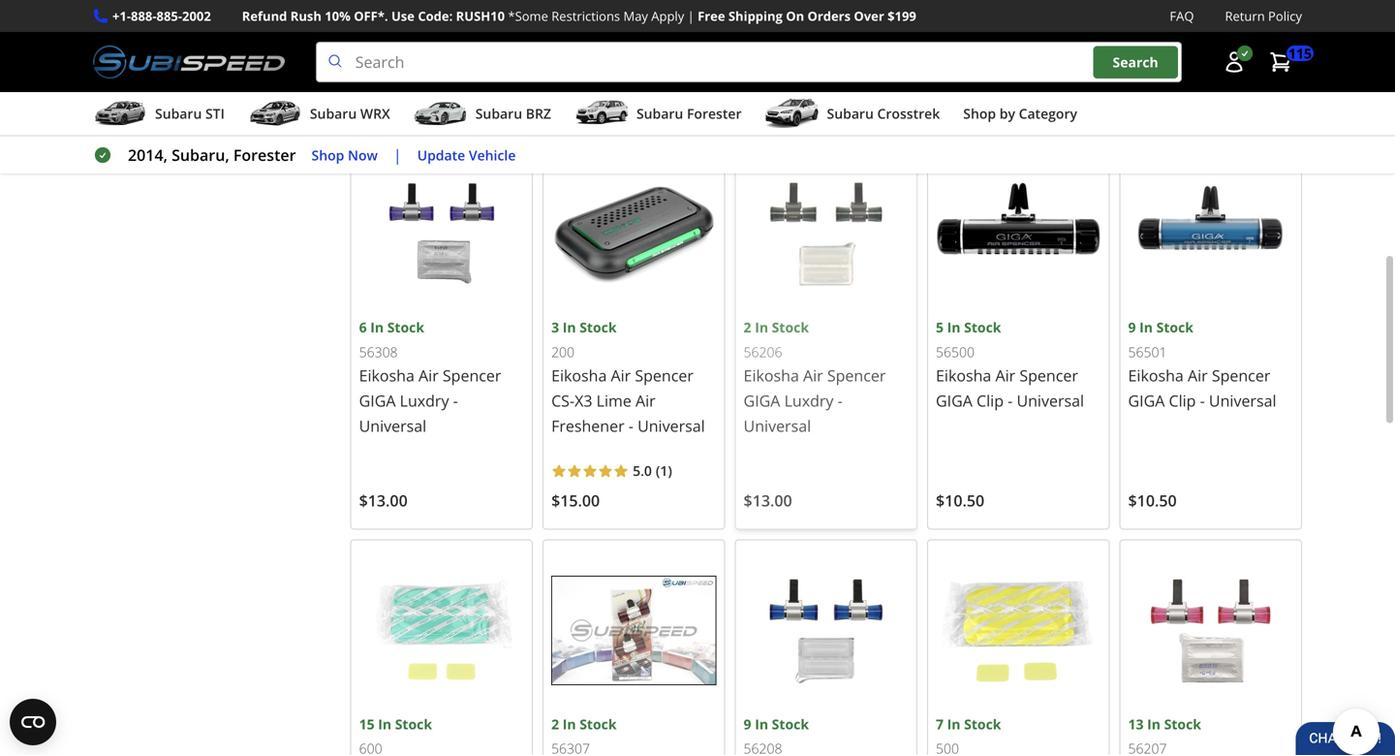 Task type: describe. For each thing, give the bounding box(es) containing it.
return policy
[[1226, 7, 1303, 25]]

+1-
[[112, 7, 131, 25]]

rush10
[[456, 7, 505, 25]]

subaru for subaru wrx
[[310, 104, 357, 123]]

search button
[[1094, 46, 1178, 78]]

115
[[1289, 44, 1312, 62]]

2014,
[[128, 145, 168, 165]]

in for 6 in stock 56308 eikosha air spencer giga luxdry - universal
[[371, 318, 384, 337]]

13
[[1129, 715, 1144, 733]]

subispeed logo image
[[93, 42, 285, 83]]

subaru for subaru forester
[[637, 104, 684, 123]]

eikosha air spencer cs-x3 lime air refill - universal image
[[359, 548, 524, 713]]

spencer for 6 in stock 56308 eikosha air spencer giga luxdry - universal
[[443, 365, 502, 386]]

code:
[[418, 7, 453, 25]]

subaru wrx
[[310, 104, 390, 123]]

rush
[[291, 7, 322, 25]]

off*.
[[354, 7, 388, 25]]

giga for 6 in stock 56308 eikosha air spencer giga luxdry - universal
[[359, 390, 396, 411]]

button image
[[1223, 51, 1247, 74]]

subaru sti
[[155, 104, 225, 123]]

$6.99 link
[[735, 0, 918, 133]]

7
[[936, 715, 944, 733]]

on
[[786, 7, 805, 25]]

2002
[[182, 7, 211, 25]]

a subaru sti thumbnail image image
[[93, 99, 147, 128]]

$13.00 for 6 in stock 56308 eikosha air spencer giga luxdry - universal
[[359, 490, 408, 511]]

56308
[[359, 343, 398, 361]]

200
[[552, 343, 575, 361]]

wrx
[[360, 104, 390, 123]]

spencer for 5 in stock 56500 eikosha air spencer giga clip - universal
[[1020, 365, 1079, 386]]

in for 5 in stock 56500 eikosha air spencer giga clip - universal
[[948, 318, 961, 337]]

apply
[[652, 7, 685, 25]]

stock for 2 in stock
[[580, 715, 617, 733]]

$12.00
[[359, 93, 408, 114]]

subaru brz button
[[414, 96, 552, 135]]

air for 3 in stock 200 eikosha air spencer cs-x3 lime air freshener - universal
[[611, 365, 631, 386]]

3
[[552, 318, 559, 337]]

universal for 5 in stock 56500 eikosha air spencer giga clip - universal
[[1017, 390, 1085, 411]]

subaru for subaru brz
[[476, 104, 523, 123]]

x3
[[575, 390, 593, 411]]

shop now link
[[312, 144, 378, 166]]

stock for 2 in stock 56206 eikosha air spencer giga luxdry - universal
[[772, 318, 809, 337]]

10%
[[325, 7, 351, 25]]

)
[[668, 462, 673, 480]]

5.0 ( 1 )
[[633, 462, 673, 480]]

luxdry for 2 in stock 56206 eikosha air spencer giga luxdry - universal
[[785, 390, 834, 411]]

stock for 9 in stock 56501 eikosha air spencer giga clip - universal
[[1157, 318, 1194, 337]]

restrictions
[[552, 7, 620, 25]]

2 for 2 in stock 56206 eikosha air spencer giga luxdry - universal
[[744, 318, 752, 337]]

6 in stock 56308 eikosha air spencer giga luxdry - universal
[[359, 318, 502, 436]]

- for 9 in stock 56501 eikosha air spencer giga clip - universal
[[1201, 390, 1206, 411]]

search
[[1113, 53, 1159, 71]]

sti
[[205, 104, 225, 123]]

forester inside dropdown button
[[687, 104, 742, 123]]

over
[[854, 7, 885, 25]]

brz
[[526, 104, 552, 123]]

subaru wrx button
[[248, 96, 390, 135]]

vehicle
[[469, 146, 516, 164]]

0 vertical spatial |
[[688, 7, 695, 25]]

free
[[698, 7, 726, 25]]

in for 9 in stock 56501 eikosha air spencer giga clip - universal
[[1140, 318, 1153, 337]]

return policy link
[[1226, 6, 1303, 26]]

in for 15 in stock
[[378, 715, 392, 733]]

spencer for 9 in stock 56501 eikosha air spencer giga clip - universal
[[1212, 365, 1271, 386]]

shop now
[[312, 146, 378, 164]]

5.0
[[633, 462, 652, 480]]

subaru crosstrek button
[[765, 96, 940, 135]]

in for 13 in stock
[[1148, 715, 1161, 733]]

eikosha for 3 in stock 200 eikosha air spencer cs-x3 lime air freshener - universal
[[552, 365, 607, 386]]

shop for shop by category
[[964, 104, 997, 123]]

15
[[359, 715, 375, 733]]

885-
[[157, 7, 182, 25]]

eikosha air spencer giga luxdry - universal image for 13 in stock
[[1129, 548, 1294, 713]]

eikosha air spencer giga clip - universal image for 9 in stock 56501 eikosha air spencer giga clip - universal
[[1129, 151, 1294, 317]]

air for 5 in stock 56500 eikosha air spencer giga clip - universal
[[996, 365, 1016, 386]]

9 for 9 in stock
[[744, 715, 752, 733]]

refund
[[242, 7, 287, 25]]

+1-888-885-2002 link
[[112, 6, 211, 26]]

subaru crosstrek
[[827, 104, 940, 123]]

eikosha air spencer giga luxdry - universal image for 9 in stock
[[744, 548, 909, 713]]

subaru brz
[[476, 104, 552, 123]]

5 in stock 56500 eikosha air spencer giga clip - universal
[[936, 318, 1085, 411]]

3 in stock 200 eikosha air spencer cs-x3 lime air freshener - universal
[[552, 318, 705, 436]]

56501
[[1129, 343, 1168, 361]]

lime
[[597, 390, 632, 411]]

luxdry for 6 in stock 56308 eikosha air spencer giga luxdry - universal
[[400, 390, 449, 411]]

9 in stock
[[744, 715, 809, 733]]

15 in stock
[[359, 715, 432, 733]]

universal for 2 in stock 56206 eikosha air spencer giga luxdry - universal
[[744, 416, 811, 436]]

shop by category button
[[964, 96, 1078, 135]]

2 in stock 56206 eikosha air spencer giga luxdry - universal
[[744, 318, 886, 436]]

6
[[359, 318, 367, 337]]

5
[[936, 318, 944, 337]]

subaru forester
[[637, 104, 742, 123]]

air for 2 in stock 56206 eikosha air spencer giga luxdry - universal
[[804, 365, 824, 386]]

9 in stock 56501 eikosha air spencer giga clip - universal
[[1129, 318, 1277, 411]]

56500
[[936, 343, 975, 361]]



Task type: locate. For each thing, give the bounding box(es) containing it.
giga down 56501 at the top of page
[[1129, 390, 1165, 411]]

0 horizontal spatial $10.50
[[552, 93, 600, 114]]

0 horizontal spatial 2
[[552, 715, 559, 733]]

$6.99
[[744, 93, 784, 114]]

eikosha air spencer cs-x3 citrus air refill - universal image
[[936, 548, 1102, 713]]

1 $13.00 from the left
[[359, 490, 408, 511]]

luxdry inside the 6 in stock 56308 eikosha air spencer giga luxdry - universal
[[400, 390, 449, 411]]

stock for 5 in stock 56500 eikosha air spencer giga clip - universal
[[965, 318, 1002, 337]]

in inside 5 in stock 56500 eikosha air spencer giga clip - universal
[[948, 318, 961, 337]]

air inside the 2 in stock 56206 eikosha air spencer giga luxdry - universal
[[804, 365, 824, 386]]

faq
[[1170, 7, 1195, 25]]

shop left now
[[312, 146, 344, 164]]

- for 2 in stock 56206 eikosha air spencer giga luxdry - universal
[[838, 390, 843, 411]]

universal for 6 in stock 56308 eikosha air spencer giga luxdry - universal
[[359, 416, 427, 436]]

1 horizontal spatial $13.00
[[744, 490, 793, 511]]

4 giga from the left
[[1129, 390, 1165, 411]]

crosstrek
[[878, 104, 940, 123]]

giga inside 9 in stock 56501 eikosha air spencer giga clip - universal
[[1129, 390, 1165, 411]]

1 horizontal spatial |
[[688, 7, 695, 25]]

spencer inside 5 in stock 56500 eikosha air spencer giga clip - universal
[[1020, 365, 1079, 386]]

1 horizontal spatial 9
[[1129, 318, 1137, 337]]

policy
[[1269, 7, 1303, 25]]

giga for 9 in stock 56501 eikosha air spencer giga clip - universal
[[1129, 390, 1165, 411]]

$15.00
[[552, 490, 600, 511]]

7 in stock
[[936, 715, 1002, 733]]

update vehicle button
[[417, 144, 516, 166]]

universal inside 9 in stock 56501 eikosha air spencer giga clip - universal
[[1210, 390, 1277, 411]]

eikosha down 56501 at the top of page
[[1129, 365, 1184, 386]]

0 horizontal spatial shop
[[312, 146, 344, 164]]

1 horizontal spatial 2
[[744, 318, 752, 337]]

category
[[1019, 104, 1078, 123]]

spencer for 3 in stock 200 eikosha air spencer cs-x3 lime air freshener - universal
[[635, 365, 694, 386]]

subaru inside subaru sti dropdown button
[[155, 104, 202, 123]]

use
[[392, 7, 415, 25]]

3 eikosha from the left
[[552, 365, 607, 386]]

stock for 13 in stock
[[1165, 715, 1202, 733]]

2 subaru from the left
[[310, 104, 357, 123]]

2 for 2 in stock
[[552, 715, 559, 733]]

giga inside 5 in stock 56500 eikosha air spencer giga clip - universal
[[936, 390, 973, 411]]

in
[[371, 318, 384, 337], [755, 318, 769, 337], [563, 318, 576, 337], [948, 318, 961, 337], [1140, 318, 1153, 337], [378, 715, 392, 733], [755, 715, 769, 733], [563, 715, 576, 733], [948, 715, 961, 733], [1148, 715, 1161, 733]]

1 eikosha air spencer giga clip - universal image from the left
[[936, 151, 1102, 317]]

1 horizontal spatial forester
[[687, 104, 742, 123]]

eikosha air spencer giga clip - universal image
[[936, 151, 1102, 317], [1129, 151, 1294, 317]]

clip inside 9 in stock 56501 eikosha air spencer giga clip - universal
[[1170, 390, 1197, 411]]

eikosha for 2 in stock 56206 eikosha air spencer giga luxdry - universal
[[744, 365, 800, 386]]

giga down 56500
[[936, 390, 973, 411]]

4 eikosha from the left
[[936, 365, 992, 386]]

0 horizontal spatial luxdry
[[400, 390, 449, 411]]

2 horizontal spatial $10.50
[[1129, 490, 1177, 511]]

stock for 7 in stock
[[965, 715, 1002, 733]]

0 horizontal spatial eikosha air spencer giga clip - universal image
[[936, 151, 1102, 317]]

air inside 5 in stock 56500 eikosha air spencer giga clip - universal
[[996, 365, 1016, 386]]

subaru left 'sti'
[[155, 104, 202, 123]]

in for 2 in stock
[[563, 715, 576, 733]]

return
[[1226, 7, 1266, 25]]

2 inside the 2 in stock 56206 eikosha air spencer giga luxdry - universal
[[744, 318, 752, 337]]

universal
[[1017, 390, 1085, 411], [1210, 390, 1277, 411], [359, 416, 427, 436], [744, 416, 811, 436], [638, 416, 705, 436]]

5 subaru from the left
[[827, 104, 874, 123]]

9 for 9 in stock 56501 eikosha air spencer giga clip - universal
[[1129, 318, 1137, 337]]

clip for 9 in stock 56501 eikosha air spencer giga clip - universal
[[1170, 390, 1197, 411]]

refund rush 10% off*. use code: rush10 *some restrictions may apply | free shipping on orders over $199
[[242, 7, 917, 25]]

spencer inside 9 in stock 56501 eikosha air spencer giga clip - universal
[[1212, 365, 1271, 386]]

0 horizontal spatial 9
[[744, 715, 752, 733]]

$10.99
[[936, 93, 985, 114]]

by
[[1000, 104, 1016, 123]]

0 vertical spatial forester
[[687, 104, 742, 123]]

air for 6 in stock 56308 eikosha air spencer giga luxdry - universal
[[419, 365, 439, 386]]

1 luxdry from the left
[[400, 390, 449, 411]]

$10.99 link
[[928, 0, 1110, 133]]

5 eikosha from the left
[[1129, 365, 1184, 386]]

in inside the 6 in stock 56308 eikosha air spencer giga luxdry - universal
[[371, 318, 384, 337]]

universal for 9 in stock 56501 eikosha air spencer giga clip - universal
[[1210, 390, 1277, 411]]

- inside the 2 in stock 56206 eikosha air spencer giga luxdry - universal
[[838, 390, 843, 411]]

may
[[624, 7, 648, 25]]

$12.00 link
[[351, 0, 533, 133]]

- inside 9 in stock 56501 eikosha air spencer giga clip - universal
[[1201, 390, 1206, 411]]

universal inside 5 in stock 56500 eikosha air spencer giga clip - universal
[[1017, 390, 1085, 411]]

2014, subaru, forester
[[128, 145, 296, 165]]

eikosha for 5 in stock 56500 eikosha air spencer giga clip - universal
[[936, 365, 992, 386]]

subaru inside subaru crosstrek dropdown button
[[827, 104, 874, 123]]

giga down 56308
[[359, 390, 396, 411]]

eikosha up the 'x3'
[[552, 365, 607, 386]]

stock for 9 in stock
[[772, 715, 809, 733]]

subaru right the a subaru crosstrek thumbnail image
[[827, 104, 874, 123]]

$13.00
[[359, 490, 408, 511], [744, 490, 793, 511]]

0 horizontal spatial $13.00
[[359, 490, 408, 511]]

giga for 5 in stock 56500 eikosha air spencer giga clip - universal
[[936, 390, 973, 411]]

giga inside the 6 in stock 56308 eikosha air spencer giga luxdry - universal
[[359, 390, 396, 411]]

+1-888-885-2002
[[112, 7, 211, 25]]

clip inside 5 in stock 56500 eikosha air spencer giga clip - universal
[[977, 390, 1004, 411]]

clip for 5 in stock 56500 eikosha air spencer giga clip - universal
[[977, 390, 1004, 411]]

eikosha for 6 in stock 56308 eikosha air spencer giga luxdry - universal
[[359, 365, 415, 386]]

4 subaru from the left
[[637, 104, 684, 123]]

spencer inside the 2 in stock 56206 eikosha air spencer giga luxdry - universal
[[828, 365, 886, 386]]

56206
[[744, 343, 783, 361]]

5 spencer from the left
[[1212, 365, 1271, 386]]

eikosha air spencer cs-x3 lime air freshener - universal image
[[552, 151, 717, 317]]

subaru for subaru sti
[[155, 104, 202, 123]]

$13.00 for 2 in stock 56206 eikosha air spencer giga luxdry - universal
[[744, 490, 793, 511]]

3 giga from the left
[[936, 390, 973, 411]]

- for 5 in stock 56500 eikosha air spencer giga clip - universal
[[1008, 390, 1013, 411]]

2 $13.00 from the left
[[744, 490, 793, 511]]

$10.50 link
[[543, 0, 726, 133]]

subaru inside subaru brz dropdown button
[[476, 104, 523, 123]]

2 spencer from the left
[[828, 365, 886, 386]]

3 spencer from the left
[[635, 365, 694, 386]]

2 luxdry from the left
[[785, 390, 834, 411]]

0 horizontal spatial clip
[[977, 390, 1004, 411]]

subaru for subaru crosstrek
[[827, 104, 874, 123]]

1 clip from the left
[[977, 390, 1004, 411]]

in for 3 in stock 200 eikosha air spencer cs-x3 lime air freshener - universal
[[563, 318, 576, 337]]

subaru forester button
[[575, 96, 742, 135]]

1 horizontal spatial $10.50
[[936, 490, 985, 511]]

1 spencer from the left
[[443, 365, 502, 386]]

shop
[[964, 104, 997, 123], [312, 146, 344, 164]]

2
[[744, 318, 752, 337], [552, 715, 559, 733]]

stock for 15 in stock
[[395, 715, 432, 733]]

update
[[417, 146, 466, 164]]

subaru inside subaru wrx dropdown button
[[310, 104, 357, 123]]

a subaru crosstrek thumbnail image image
[[765, 99, 820, 128]]

giga
[[359, 390, 396, 411], [744, 390, 781, 411], [936, 390, 973, 411], [1129, 390, 1165, 411]]

$199
[[888, 7, 917, 25]]

in inside 9 in stock 56501 eikosha air spencer giga clip - universal
[[1140, 318, 1153, 337]]

1
[[660, 462, 668, 480]]

giga for 2 in stock 56206 eikosha air spencer giga luxdry - universal
[[744, 390, 781, 411]]

eikosha inside the 2 in stock 56206 eikosha air spencer giga luxdry - universal
[[744, 365, 800, 386]]

subaru,
[[172, 145, 229, 165]]

air inside 9 in stock 56501 eikosha air spencer giga clip - universal
[[1188, 365, 1208, 386]]

in for 7 in stock
[[948, 715, 961, 733]]

2 in stock
[[552, 715, 617, 733]]

0 horizontal spatial forester
[[233, 145, 296, 165]]

1 vertical spatial |
[[393, 145, 402, 165]]

1 horizontal spatial shop
[[964, 104, 997, 123]]

eikosha down 56308
[[359, 365, 415, 386]]

eikosha air spencer giga luxdry - universal image
[[359, 151, 524, 317], [744, 151, 909, 317], [552, 548, 717, 713], [744, 548, 909, 713], [1129, 548, 1294, 713]]

shop left by
[[964, 104, 997, 123]]

1 vertical spatial forester
[[233, 145, 296, 165]]

1 subaru from the left
[[155, 104, 202, 123]]

2 eikosha from the left
[[744, 365, 800, 386]]

stock for 3 in stock 200 eikosha air spencer cs-x3 lime air freshener - universal
[[580, 318, 617, 337]]

freshener
[[552, 416, 625, 436]]

eikosha down 56500
[[936, 365, 992, 386]]

spencer inside 3 in stock 200 eikosha air spencer cs-x3 lime air freshener - universal
[[635, 365, 694, 386]]

cs-
[[552, 390, 575, 411]]

faq link
[[1170, 6, 1195, 26]]

2 eikosha air spencer giga clip - universal image from the left
[[1129, 151, 1294, 317]]

spencer
[[443, 365, 502, 386], [828, 365, 886, 386], [635, 365, 694, 386], [1020, 365, 1079, 386], [1212, 365, 1271, 386]]

a subaru forester thumbnail image image
[[575, 99, 629, 128]]

shop by category
[[964, 104, 1078, 123]]

- inside the 6 in stock 56308 eikosha air spencer giga luxdry - universal
[[453, 390, 458, 411]]

eikosha down 56206
[[744, 365, 800, 386]]

giga inside the 2 in stock 56206 eikosha air spencer giga luxdry - universal
[[744, 390, 781, 411]]

9
[[1129, 318, 1137, 337], [744, 715, 752, 733]]

$10.50
[[552, 93, 600, 114], [936, 490, 985, 511], [1129, 490, 1177, 511]]

stock for 6 in stock 56308 eikosha air spencer giga luxdry - universal
[[387, 318, 425, 337]]

0 vertical spatial 9
[[1129, 318, 1137, 337]]

shop for shop now
[[312, 146, 344, 164]]

eikosha inside 3 in stock 200 eikosha air spencer cs-x3 lime air freshener - universal
[[552, 365, 607, 386]]

stock inside the 2 in stock 56206 eikosha air spencer giga luxdry - universal
[[772, 318, 809, 337]]

shipping
[[729, 7, 783, 25]]

1 eikosha from the left
[[359, 365, 415, 386]]

open widget image
[[10, 699, 56, 745]]

orders
[[808, 7, 851, 25]]

luxdry inside the 2 in stock 56206 eikosha air spencer giga luxdry - universal
[[785, 390, 834, 411]]

9 inside 9 in stock 56501 eikosha air spencer giga clip - universal
[[1129, 318, 1137, 337]]

eikosha air spencer giga luxdry - universal image for 2 in stock
[[552, 548, 717, 713]]

1 horizontal spatial luxdry
[[785, 390, 834, 411]]

spencer inside the 6 in stock 56308 eikosha air spencer giga luxdry - universal
[[443, 365, 502, 386]]

*some
[[508, 7, 549, 25]]

stock inside 5 in stock 56500 eikosha air spencer giga clip - universal
[[965, 318, 1002, 337]]

air for 9 in stock 56501 eikosha air spencer giga clip - universal
[[1188, 365, 1208, 386]]

1 vertical spatial 9
[[744, 715, 752, 733]]

a subaru wrx thumbnail image image
[[248, 99, 302, 128]]

giga down 56206
[[744, 390, 781, 411]]

forester left the $6.99
[[687, 104, 742, 123]]

stock inside 9 in stock 56501 eikosha air spencer giga clip - universal
[[1157, 318, 1194, 337]]

- inside 5 in stock 56500 eikosha air spencer giga clip - universal
[[1008, 390, 1013, 411]]

|
[[688, 7, 695, 25], [393, 145, 402, 165]]

stock
[[387, 318, 425, 337], [772, 318, 809, 337], [580, 318, 617, 337], [965, 318, 1002, 337], [1157, 318, 1194, 337], [395, 715, 432, 733], [772, 715, 809, 733], [580, 715, 617, 733], [965, 715, 1002, 733], [1165, 715, 1202, 733]]

subaru inside the subaru forester dropdown button
[[637, 104, 684, 123]]

subaru
[[155, 104, 202, 123], [310, 104, 357, 123], [476, 104, 523, 123], [637, 104, 684, 123], [827, 104, 874, 123]]

subaru left wrx
[[310, 104, 357, 123]]

eikosha inside 9 in stock 56501 eikosha air spencer giga clip - universal
[[1129, 365, 1184, 386]]

$10.50 for 5 in stock 56500 eikosha air spencer giga clip - universal
[[936, 490, 985, 511]]

1 vertical spatial shop
[[312, 146, 344, 164]]

universal inside the 2 in stock 56206 eikosha air spencer giga luxdry - universal
[[744, 416, 811, 436]]

1 horizontal spatial clip
[[1170, 390, 1197, 411]]

forester down a subaru wrx thumbnail image
[[233, 145, 296, 165]]

1 giga from the left
[[359, 390, 396, 411]]

$10.50 for 9 in stock 56501 eikosha air spencer giga clip - universal
[[1129, 490, 1177, 511]]

now
[[348, 146, 378, 164]]

clip
[[977, 390, 1004, 411], [1170, 390, 1197, 411]]

0 vertical spatial shop
[[964, 104, 997, 123]]

13 in stock
[[1129, 715, 1202, 733]]

1 vertical spatial 2
[[552, 715, 559, 733]]

- inside 3 in stock 200 eikosha air spencer cs-x3 lime air freshener - universal
[[629, 416, 634, 436]]

2 giga from the left
[[744, 390, 781, 411]]

in inside 3 in stock 200 eikosha air spencer cs-x3 lime air freshener - universal
[[563, 318, 576, 337]]

eikosha inside 5 in stock 56500 eikosha air spencer giga clip - universal
[[936, 365, 992, 386]]

eikosha for 9 in stock 56501 eikosha air spencer giga clip - universal
[[1129, 365, 1184, 386]]

universal inside the 6 in stock 56308 eikosha air spencer giga luxdry - universal
[[359, 416, 427, 436]]

air inside the 6 in stock 56308 eikosha air spencer giga luxdry - universal
[[419, 365, 439, 386]]

0 horizontal spatial |
[[393, 145, 402, 165]]

in inside the 2 in stock 56206 eikosha air spencer giga luxdry - universal
[[755, 318, 769, 337]]

115 button
[[1260, 43, 1314, 82]]

universal inside 3 in stock 200 eikosha air spencer cs-x3 lime air freshener - universal
[[638, 416, 705, 436]]

- for 6 in stock 56308 eikosha air spencer giga luxdry - universal
[[453, 390, 458, 411]]

eikosha inside the 6 in stock 56308 eikosha air spencer giga luxdry - universal
[[359, 365, 415, 386]]

1 horizontal spatial eikosha air spencer giga clip - universal image
[[1129, 151, 1294, 317]]

2 clip from the left
[[1170, 390, 1197, 411]]

subaru left brz
[[476, 104, 523, 123]]

subaru sti button
[[93, 96, 225, 135]]

spencer for 2 in stock 56206 eikosha air spencer giga luxdry - universal
[[828, 365, 886, 386]]

shop inside dropdown button
[[964, 104, 997, 123]]

0 vertical spatial 2
[[744, 318, 752, 337]]

3 subaru from the left
[[476, 104, 523, 123]]

(
[[656, 462, 660, 480]]

forester
[[687, 104, 742, 123], [233, 145, 296, 165]]

a subaru brz thumbnail image image
[[414, 99, 468, 128]]

air
[[419, 365, 439, 386], [804, 365, 824, 386], [611, 365, 631, 386], [996, 365, 1016, 386], [1188, 365, 1208, 386], [636, 390, 656, 411]]

in for 2 in stock 56206 eikosha air spencer giga luxdry - universal
[[755, 318, 769, 337]]

| left free
[[688, 7, 695, 25]]

stock inside 3 in stock 200 eikosha air spencer cs-x3 lime air freshener - universal
[[580, 318, 617, 337]]

shop inside 'link'
[[312, 146, 344, 164]]

4 spencer from the left
[[1020, 365, 1079, 386]]

in for 9 in stock
[[755, 715, 769, 733]]

| right now
[[393, 145, 402, 165]]

-
[[453, 390, 458, 411], [838, 390, 843, 411], [1008, 390, 1013, 411], [1201, 390, 1206, 411], [629, 416, 634, 436]]

888-
[[131, 7, 157, 25]]

eikosha air spencer giga clip - universal image for 5 in stock 56500 eikosha air spencer giga clip - universal
[[936, 151, 1102, 317]]

search input field
[[316, 42, 1183, 83]]

subaru right "a subaru forester thumbnail image" at the left top of page
[[637, 104, 684, 123]]

eikosha
[[359, 365, 415, 386], [744, 365, 800, 386], [552, 365, 607, 386], [936, 365, 992, 386], [1129, 365, 1184, 386]]

stock inside the 6 in stock 56308 eikosha air spencer giga luxdry - universal
[[387, 318, 425, 337]]

update vehicle
[[417, 146, 516, 164]]



Task type: vqa. For each thing, say whether or not it's contained in the screenshot.
the Stripe image
no



